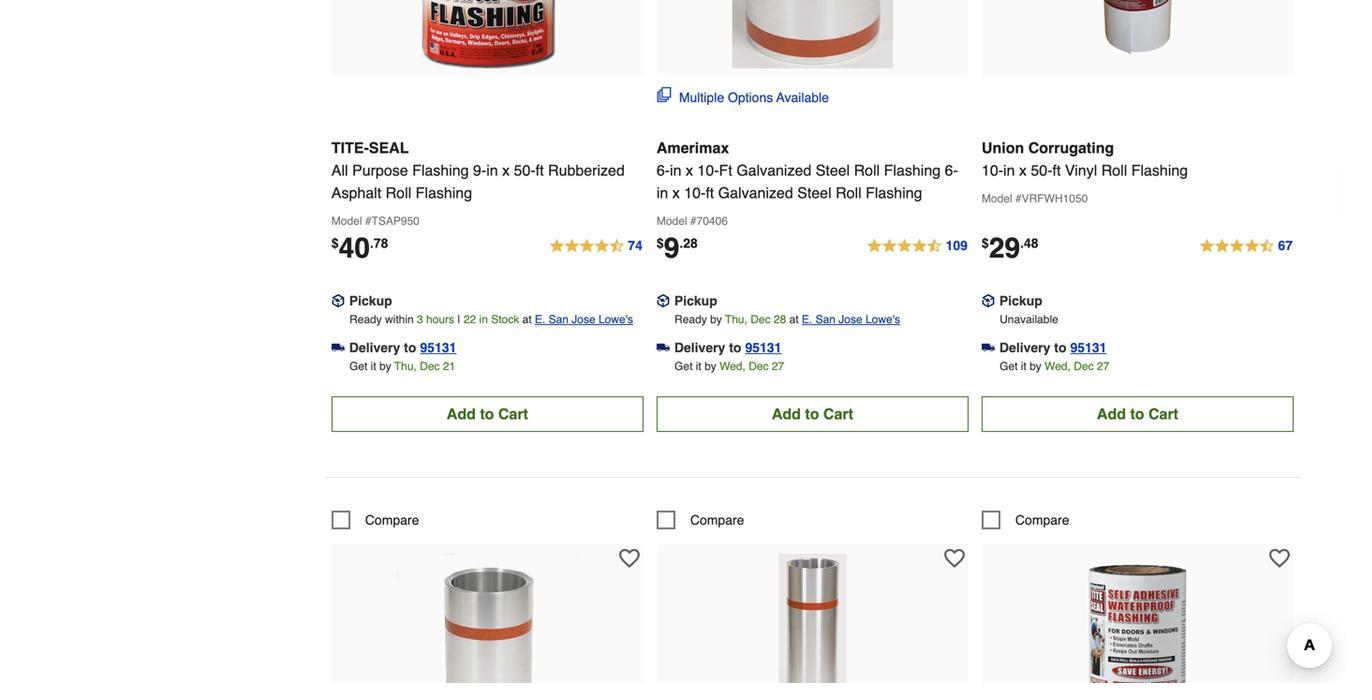 Task type: describe. For each thing, give the bounding box(es) containing it.
.28
[[680, 236, 698, 251]]

9
[[664, 232, 680, 264]]

74 button
[[548, 235, 644, 258]]

unavailable
[[1000, 313, 1059, 326]]

67 button
[[1199, 235, 1294, 258]]

model for 6-in x 10-ft galvanized steel roll flashing 6- in x 10-ft galvanized steel roll flashing
[[657, 214, 687, 228]]

2 truck filled image from the left
[[982, 341, 995, 354]]

wed, for 95131 button corresponding to dec
[[720, 360, 746, 373]]

27 for 3rd 95131 button from the left
[[1097, 360, 1110, 373]]

dec for truck filled icon
[[420, 360, 440, 373]]

purpose
[[352, 162, 408, 179]]

model # tsap950
[[332, 214, 420, 228]]

add to cart for second add to cart button from the right
[[772, 405, 854, 423]]

tite-seal all purpose flashing 9-in x 50-ft rubberized asphalt roll flashing image
[[385, 0, 591, 68]]

vinyl
[[1065, 162, 1098, 179]]

x inside union corrugating 10-in x 50-ft vinyl roll flashing
[[1020, 162, 1027, 179]]

95131 button for hours
[[420, 338, 457, 357]]

2 jose from the left
[[839, 313, 863, 326]]

e. san jose lowe's button for lowe's
[[802, 310, 901, 329]]

get for ready by
[[675, 360, 693, 373]]

model for 10-in x 50-ft vinyl roll flashing
[[982, 192, 1013, 205]]

pickup image for ready within 3 hours | 22 in stock at e. san jose lowe's
[[332, 294, 345, 307]]

3 pickup from the left
[[1000, 293, 1043, 308]]

union corrugating 10-in x 50-ft vinyl roll flashing
[[982, 139, 1188, 179]]

1 san from the left
[[549, 313, 569, 326]]

40
[[339, 232, 370, 264]]

compare for 1008139 "element"
[[691, 513, 744, 527]]

3 it from the left
[[1021, 360, 1027, 373]]

pickup image for ready by thu, dec 28 at e. san jose lowe's
[[657, 294, 670, 307]]

4.5 stars image for 9
[[866, 235, 969, 258]]

model for all purpose flashing 9-in x 50-ft rubberized asphalt roll flashing
[[332, 214, 362, 228]]

1 vertical spatial thu,
[[394, 360, 417, 373]]

4.5 stars image for 40
[[548, 235, 644, 258]]

hours
[[426, 313, 455, 326]]

21
[[443, 360, 456, 373]]

pickup for by
[[675, 293, 718, 308]]

delivery for within
[[349, 340, 400, 355]]

67
[[1279, 238, 1293, 253]]

27 for 95131 button corresponding to dec
[[772, 360, 785, 373]]

9-
[[473, 162, 487, 179]]

tite-
[[332, 139, 369, 156]]

1 add to cart button from the left
[[332, 396, 644, 432]]

95131 for dec
[[745, 340, 782, 355]]

2 e. from the left
[[802, 313, 813, 326]]

95131 button for dec
[[745, 338, 782, 357]]

amerimax 6-in x 10-ft galvanized steel roll flashing 6- in x 10-ft galvanized steel roll flashing
[[657, 139, 958, 201]]

heart outline image
[[944, 548, 965, 569]]

10- down amerimax
[[698, 162, 719, 179]]

2 heart outline image from the left
[[1270, 548, 1290, 569]]

ft inside amerimax 6-in x 10-ft galvanized steel roll flashing 6- in x 10-ft galvanized steel roll flashing
[[706, 184, 714, 201]]

dec for first truck filled image from right
[[1074, 360, 1094, 373]]

amerimax 20-in x 50-ft galvanized steel roll flashing 20-in x 50-ft galvanized steel roll flashing image
[[710, 554, 916, 683]]

0 vertical spatial thu,
[[725, 313, 748, 326]]

2 lowe's from the left
[[866, 313, 901, 326]]

50- inside tite-seal all purpose flashing 9-in x 50-ft rubberized asphalt roll flashing
[[514, 162, 536, 179]]

union
[[982, 139, 1025, 156]]

compare for 3010378 element
[[365, 513, 419, 527]]

model # vrfwh1050
[[982, 192, 1088, 205]]

29
[[989, 232, 1021, 264]]

tsap950
[[372, 214, 420, 228]]

109
[[946, 238, 968, 253]]

add to cart for third add to cart button from right
[[447, 405, 528, 423]]

roll inside union corrugating 10-in x 50-ft vinyl roll flashing
[[1102, 162, 1128, 179]]

dec for 2nd truck filled image from right
[[749, 360, 769, 373]]

all
[[332, 162, 348, 179]]

wed, for 3rd 95131 button from the left
[[1045, 360, 1071, 373]]

2 add to cart button from the left
[[657, 396, 969, 432]]

delivery to 95131 for by
[[675, 340, 782, 355]]

available
[[777, 90, 829, 105]]

1 get it by wed, dec 27 from the left
[[675, 360, 785, 373]]

1 vertical spatial steel
[[798, 184, 832, 201]]

cart for third add to cart button from right
[[498, 405, 528, 423]]

3 95131 button from the left
[[1071, 338, 1107, 357]]

model # 70406
[[657, 214, 728, 228]]

flashing inside union corrugating 10-in x 50-ft vinyl roll flashing
[[1132, 162, 1188, 179]]

|
[[458, 313, 461, 326]]

3 delivery to 95131 from the left
[[1000, 340, 1107, 355]]

1 6- from the left
[[657, 162, 670, 179]]

truck filled image
[[332, 341, 345, 354]]

in inside tite-seal all purpose flashing 9-in x 50-ft rubberized asphalt roll flashing
[[487, 162, 498, 179]]

22
[[464, 313, 476, 326]]

union corrugating 10-in x 50-ft vinyl roll flashing image
[[1035, 0, 1241, 68]]

asphalt
[[332, 184, 382, 201]]

ft
[[719, 162, 733, 179]]

delivery for by
[[675, 340, 726, 355]]

tite-seal all purpose flashing 9-in x 50-ft rubberized asphalt roll flashing
[[332, 139, 625, 201]]

add for 1st add to cart button from right
[[1097, 405, 1126, 423]]

within
[[385, 313, 414, 326]]



Task type: locate. For each thing, give the bounding box(es) containing it.
0 horizontal spatial e. san jose lowe's button
[[535, 310, 633, 329]]

.48
[[1021, 236, 1039, 251]]

2 horizontal spatial it
[[1021, 360, 1027, 373]]

options
[[728, 90, 773, 105]]

95131
[[420, 340, 457, 355], [745, 340, 782, 355], [1071, 340, 1107, 355]]

0 horizontal spatial pickup image
[[332, 294, 345, 307]]

galvanized down the ft
[[718, 184, 793, 201]]

delivery to 95131 down unavailable
[[1000, 340, 1107, 355]]

1 horizontal spatial e. san jose lowe's button
[[802, 310, 901, 329]]

delivery to 95131 for within
[[349, 340, 457, 355]]

multiple
[[679, 90, 724, 105]]

3 delivery from the left
[[1000, 340, 1051, 355]]

at
[[523, 313, 532, 326], [790, 313, 799, 326]]

2 it from the left
[[696, 360, 702, 373]]

2 $ from the left
[[657, 236, 664, 251]]

2 wed, from the left
[[1045, 360, 1071, 373]]

$ for 40
[[332, 236, 339, 251]]

10-
[[698, 162, 719, 179], [982, 162, 1004, 179], [684, 184, 706, 201]]

1 horizontal spatial pickup
[[675, 293, 718, 308]]

at right 28
[[790, 313, 799, 326]]

0 horizontal spatial delivery to 95131
[[349, 340, 457, 355]]

2 95131 button from the left
[[745, 338, 782, 357]]

e. san jose lowe's button for e.
[[535, 310, 633, 329]]

4.5 stars image containing 109
[[866, 235, 969, 258]]

pickup image up truck filled icon
[[332, 294, 345, 307]]

add to cart for 1st add to cart button from right
[[1097, 405, 1179, 423]]

roll
[[854, 162, 880, 179], [1102, 162, 1128, 179], [386, 184, 412, 201], [836, 184, 862, 201]]

2 horizontal spatial model
[[982, 192, 1013, 205]]

corrugating
[[1029, 139, 1114, 156]]

10- down union at the right of page
[[982, 162, 1004, 179]]

1 add from the left
[[447, 405, 476, 423]]

1 horizontal spatial it
[[696, 360, 702, 373]]

wed, down unavailable
[[1045, 360, 1071, 373]]

0 horizontal spatial 95131
[[420, 340, 457, 355]]

0 horizontal spatial wed,
[[720, 360, 746, 373]]

1 horizontal spatial delivery to 95131
[[675, 340, 782, 355]]

model up 9
[[657, 214, 687, 228]]

.78
[[370, 236, 388, 251]]

2 horizontal spatial compare
[[1016, 513, 1070, 527]]

3 compare from the left
[[1016, 513, 1070, 527]]

2 pickup image from the left
[[657, 294, 670, 307]]

get it by thu, dec 21
[[350, 360, 456, 373]]

pickup
[[349, 293, 392, 308], [675, 293, 718, 308], [1000, 293, 1043, 308]]

delivery to 95131 up get it by thu, dec 21
[[349, 340, 457, 355]]

stock
[[491, 313, 519, 326]]

1 at from the left
[[523, 313, 532, 326]]

3 cart from the left
[[1149, 405, 1179, 423]]

0 horizontal spatial e.
[[535, 313, 546, 326]]

10- inside union corrugating 10-in x 50-ft vinyl roll flashing
[[982, 162, 1004, 179]]

vrfwh1050
[[1022, 192, 1088, 205]]

4.5 stars image
[[548, 235, 644, 258], [866, 235, 969, 258], [1199, 235, 1294, 258]]

4.5 stars image containing 74
[[548, 235, 644, 258]]

74
[[628, 238, 643, 253]]

0 horizontal spatial add to cart button
[[332, 396, 644, 432]]

3 pickup image from the left
[[982, 294, 995, 307]]

compare
[[365, 513, 419, 527], [691, 513, 744, 527], [1016, 513, 1070, 527]]

1 horizontal spatial thu,
[[725, 313, 748, 326]]

it
[[371, 360, 376, 373], [696, 360, 702, 373], [1021, 360, 1027, 373]]

0 horizontal spatial compare
[[365, 513, 419, 527]]

pickup image
[[332, 294, 345, 307], [657, 294, 670, 307], [982, 294, 995, 307]]

in inside union corrugating 10-in x 50-ft vinyl roll flashing
[[1004, 162, 1015, 179]]

3 add from the left
[[1097, 405, 1126, 423]]

san
[[549, 313, 569, 326], [816, 313, 836, 326]]

truck filled image
[[657, 341, 670, 354], [982, 341, 995, 354]]

lowe's down 109 button
[[866, 313, 901, 326]]

0 horizontal spatial get it by wed, dec 27
[[675, 360, 785, 373]]

galvanized
[[737, 162, 812, 179], [718, 184, 793, 201]]

1 horizontal spatial add to cart
[[772, 405, 854, 423]]

by down ready by thu, dec 28 at e. san jose lowe's
[[705, 360, 717, 373]]

1 compare from the left
[[365, 513, 419, 527]]

0 horizontal spatial heart outline image
[[619, 548, 640, 569]]

1 horizontal spatial delivery
[[675, 340, 726, 355]]

2 e. san jose lowe's button from the left
[[802, 310, 901, 329]]

x down amerimax
[[686, 162, 693, 179]]

2 4.5 stars image from the left
[[866, 235, 969, 258]]

0 horizontal spatial delivery
[[349, 340, 400, 355]]

4.5 stars image containing 67
[[1199, 235, 1294, 258]]

1 horizontal spatial add
[[772, 405, 801, 423]]

1 e. from the left
[[535, 313, 546, 326]]

2 horizontal spatial add to cart button
[[982, 396, 1294, 432]]

0 horizontal spatial add to cart
[[447, 405, 528, 423]]

50- inside union corrugating 10-in x 50-ft vinyl roll flashing
[[1031, 162, 1053, 179]]

2 horizontal spatial get
[[1000, 360, 1018, 373]]

3055549 element
[[982, 511, 1070, 529]]

1 heart outline image from the left
[[619, 548, 640, 569]]

0 horizontal spatial get
[[350, 360, 368, 373]]

95131 button
[[420, 338, 457, 357], [745, 338, 782, 357], [1071, 338, 1107, 357]]

cart for second add to cart button from the right
[[824, 405, 854, 423]]

get it by wed, dec 27 down 28
[[675, 360, 785, 373]]

x right 9-
[[502, 162, 510, 179]]

e.
[[535, 313, 546, 326], [802, 313, 813, 326]]

1 horizontal spatial lowe's
[[866, 313, 901, 326]]

$
[[332, 236, 339, 251], [657, 236, 664, 251], [982, 236, 989, 251]]

6-
[[657, 162, 670, 179], [945, 162, 958, 179]]

# for x
[[691, 214, 697, 228]]

1 horizontal spatial san
[[816, 313, 836, 326]]

in
[[487, 162, 498, 179], [670, 162, 682, 179], [1004, 162, 1015, 179], [657, 184, 668, 201], [479, 313, 488, 326]]

0 horizontal spatial 27
[[772, 360, 785, 373]]

# up .48
[[1016, 192, 1022, 205]]

1 ready from the left
[[350, 313, 382, 326]]

1 it from the left
[[371, 360, 376, 373]]

1 horizontal spatial 27
[[1097, 360, 1110, 373]]

thu,
[[725, 313, 748, 326], [394, 360, 417, 373]]

3 add to cart button from the left
[[982, 396, 1294, 432]]

3010378 element
[[332, 511, 419, 529]]

$ 29 .48
[[982, 232, 1039, 264]]

$ left .78
[[332, 236, 339, 251]]

0 vertical spatial steel
[[816, 162, 850, 179]]

2 horizontal spatial 95131 button
[[1071, 338, 1107, 357]]

2 get it by wed, dec 27 from the left
[[1000, 360, 1110, 373]]

to
[[404, 340, 416, 355], [729, 340, 742, 355], [1055, 340, 1067, 355], [480, 405, 494, 423], [805, 405, 820, 423], [1131, 405, 1145, 423]]

0 horizontal spatial add
[[447, 405, 476, 423]]

add to cart button
[[332, 396, 644, 432], [657, 396, 969, 432], [982, 396, 1294, 432]]

2 delivery from the left
[[675, 340, 726, 355]]

1 horizontal spatial #
[[691, 214, 697, 228]]

2 san from the left
[[816, 313, 836, 326]]

1 horizontal spatial $
[[657, 236, 664, 251]]

1 lowe's from the left
[[599, 313, 633, 326]]

1 delivery from the left
[[349, 340, 400, 355]]

50- up model # vrfwh1050
[[1031, 162, 1053, 179]]

ready for ready by
[[675, 313, 707, 326]]

ft up 70406
[[706, 184, 714, 201]]

0 horizontal spatial ready
[[350, 313, 382, 326]]

0 horizontal spatial cart
[[498, 405, 528, 423]]

add to cart
[[447, 405, 528, 423], [772, 405, 854, 423], [1097, 405, 1179, 423]]

2 horizontal spatial add to cart
[[1097, 405, 1179, 423]]

1 horizontal spatial at
[[790, 313, 799, 326]]

model up 40
[[332, 214, 362, 228]]

0 horizontal spatial 4.5 stars image
[[548, 235, 644, 258]]

san right 28
[[816, 313, 836, 326]]

1 horizontal spatial heart outline image
[[1270, 548, 1290, 569]]

multiple options available link
[[657, 87, 829, 107]]

pickup down $ 9 .28
[[675, 293, 718, 308]]

0 horizontal spatial at
[[523, 313, 532, 326]]

it for by
[[696, 360, 702, 373]]

x down union at the right of page
[[1020, 162, 1027, 179]]

2 compare from the left
[[691, 513, 744, 527]]

get it by wed, dec 27 down unavailable
[[1000, 360, 1110, 373]]

1 e. san jose lowe's button from the left
[[535, 310, 633, 329]]

27
[[772, 360, 785, 373], [1097, 360, 1110, 373]]

at right stock
[[523, 313, 532, 326]]

by left 28
[[710, 313, 722, 326]]

1 horizontal spatial wed,
[[1045, 360, 1071, 373]]

1 horizontal spatial pickup image
[[657, 294, 670, 307]]

0 horizontal spatial it
[[371, 360, 376, 373]]

e. san jose lowe's button right 28
[[802, 310, 901, 329]]

delivery
[[349, 340, 400, 355], [675, 340, 726, 355], [1000, 340, 1051, 355]]

1 horizontal spatial 4.5 stars image
[[866, 235, 969, 258]]

actual price $29.48 element
[[982, 232, 1039, 264]]

2 add to cart from the left
[[772, 405, 854, 423]]

2 horizontal spatial cart
[[1149, 405, 1179, 423]]

pickup for within
[[349, 293, 392, 308]]

1 pickup image from the left
[[332, 294, 345, 307]]

1 horizontal spatial truck filled image
[[982, 341, 995, 354]]

4.5 stars image for 29
[[1199, 235, 1294, 258]]

2 cart from the left
[[824, 405, 854, 423]]

ft left vinyl
[[1053, 162, 1061, 179]]

get
[[350, 360, 368, 373], [675, 360, 693, 373], [1000, 360, 1018, 373]]

50- right 9-
[[514, 162, 536, 179]]

0 horizontal spatial pickup
[[349, 293, 392, 308]]

28
[[774, 313, 786, 326]]

2 horizontal spatial delivery to 95131
[[1000, 340, 1107, 355]]

1 horizontal spatial cart
[[824, 405, 854, 423]]

add
[[447, 405, 476, 423], [772, 405, 801, 423], [1097, 405, 1126, 423]]

2 6- from the left
[[945, 162, 958, 179]]

x up the model # 70406
[[673, 184, 680, 201]]

cart
[[498, 405, 528, 423], [824, 405, 854, 423], [1149, 405, 1179, 423]]

jose down 74 button
[[572, 313, 596, 326]]

# for in
[[1016, 192, 1022, 205]]

2 horizontal spatial pickup image
[[982, 294, 995, 307]]

$ inside $ 40 .78
[[332, 236, 339, 251]]

flashing
[[412, 162, 469, 179], [884, 162, 941, 179], [1132, 162, 1188, 179], [416, 184, 472, 201], [866, 184, 923, 201]]

$ 40 .78
[[332, 232, 388, 264]]

# for purpose
[[365, 214, 372, 228]]

2 horizontal spatial $
[[982, 236, 989, 251]]

#
[[1016, 192, 1022, 205], [365, 214, 372, 228], [691, 214, 697, 228]]

0 horizontal spatial 50-
[[514, 162, 536, 179]]

0 horizontal spatial 6-
[[657, 162, 670, 179]]

95131 for hours
[[420, 340, 457, 355]]

compare inside 1008139 "element"
[[691, 513, 744, 527]]

2 horizontal spatial ft
[[1053, 162, 1061, 179]]

ft inside tite-seal all purpose flashing 9-in x 50-ft rubberized asphalt roll flashing
[[536, 162, 544, 179]]

2 27 from the left
[[1097, 360, 1110, 373]]

it for within
[[371, 360, 376, 373]]

0 horizontal spatial 95131 button
[[420, 338, 457, 357]]

ready down $ 9 .28
[[675, 313, 707, 326]]

1 vertical spatial galvanized
[[718, 184, 793, 201]]

ft inside union corrugating 10-in x 50-ft vinyl roll flashing
[[1053, 162, 1061, 179]]

ready by thu, dec 28 at e. san jose lowe's
[[675, 313, 901, 326]]

by down within
[[380, 360, 391, 373]]

amerimax 10-in x 50-ft galvanized steel roll flashing image
[[385, 554, 591, 683]]

ready for ready within
[[350, 313, 382, 326]]

1 95131 button from the left
[[420, 338, 457, 357]]

2 horizontal spatial 95131
[[1071, 340, 1107, 355]]

rubberized
[[548, 162, 625, 179]]

delivery down unavailable
[[1000, 340, 1051, 355]]

wed, down ready by thu, dec 28 at e. san jose lowe's
[[720, 360, 746, 373]]

1 horizontal spatial compare
[[691, 513, 744, 527]]

2 ready from the left
[[675, 313, 707, 326]]

by down unavailable
[[1030, 360, 1042, 373]]

e. right stock
[[535, 313, 546, 326]]

1 get from the left
[[350, 360, 368, 373]]

1 50- from the left
[[514, 162, 536, 179]]

1 pickup from the left
[[349, 293, 392, 308]]

0 horizontal spatial $
[[332, 236, 339, 251]]

ready left within
[[350, 313, 382, 326]]

ready within 3 hours | 22 in stock at e. san jose lowe's
[[350, 313, 633, 326]]

amerimax 6-in x 10-ft galvanized steel roll flashing 6-in x 10-ft galvanized steel roll flashing image
[[710, 0, 916, 68]]

cart for 1st add to cart button from right
[[1149, 405, 1179, 423]]

1 horizontal spatial 6-
[[945, 162, 958, 179]]

# up .28
[[691, 214, 697, 228]]

2 pickup from the left
[[675, 293, 718, 308]]

1 horizontal spatial model
[[657, 214, 687, 228]]

add for second add to cart button from the right
[[772, 405, 801, 423]]

$ 9 .28
[[657, 232, 698, 264]]

1 jose from the left
[[572, 313, 596, 326]]

thu, left 28
[[725, 313, 748, 326]]

1 horizontal spatial add to cart button
[[657, 396, 969, 432]]

1 $ from the left
[[332, 236, 339, 251]]

$ inside $ 29 .48
[[982, 236, 989, 251]]

2 horizontal spatial 4.5 stars image
[[1199, 235, 1294, 258]]

1 27 from the left
[[772, 360, 785, 373]]

$ right 74
[[657, 236, 664, 251]]

by
[[710, 313, 722, 326], [380, 360, 391, 373], [705, 360, 717, 373], [1030, 360, 1042, 373]]

san right stock
[[549, 313, 569, 326]]

1 horizontal spatial e.
[[802, 313, 813, 326]]

3
[[417, 313, 423, 326]]

0 horizontal spatial #
[[365, 214, 372, 228]]

multiple options available
[[679, 90, 829, 105]]

0 horizontal spatial san
[[549, 313, 569, 326]]

compare for 3055549 element
[[1016, 513, 1070, 527]]

2 get from the left
[[675, 360, 693, 373]]

1 cart from the left
[[498, 405, 528, 423]]

1 horizontal spatial ft
[[706, 184, 714, 201]]

0 horizontal spatial ft
[[536, 162, 544, 179]]

wed,
[[720, 360, 746, 373], [1045, 360, 1071, 373]]

model up 29
[[982, 192, 1013, 205]]

1 95131 from the left
[[420, 340, 457, 355]]

0 vertical spatial galvanized
[[737, 162, 812, 179]]

10- up the model # 70406
[[684, 184, 706, 201]]

1 4.5 stars image from the left
[[548, 235, 644, 258]]

1 truck filled image from the left
[[657, 341, 670, 354]]

actual price $9.28 element
[[657, 232, 698, 264]]

1 horizontal spatial 95131 button
[[745, 338, 782, 357]]

pickup image down 29
[[982, 294, 995, 307]]

3 4.5 stars image from the left
[[1199, 235, 1294, 258]]

jose
[[572, 313, 596, 326], [839, 313, 863, 326]]

pickup up within
[[349, 293, 392, 308]]

2 add from the left
[[772, 405, 801, 423]]

1 horizontal spatial ready
[[675, 313, 707, 326]]

get for ready within
[[350, 360, 368, 373]]

3 95131 from the left
[[1071, 340, 1107, 355]]

1 delivery to 95131 from the left
[[349, 340, 457, 355]]

lowe's
[[599, 313, 633, 326], [866, 313, 901, 326]]

2 at from the left
[[790, 313, 799, 326]]

50-
[[514, 162, 536, 179], [1031, 162, 1053, 179]]

6- down amerimax
[[657, 162, 670, 179]]

add for third add to cart button from right
[[447, 405, 476, 423]]

$ inside $ 9 .28
[[657, 236, 664, 251]]

70406
[[697, 214, 728, 228]]

model
[[982, 192, 1013, 205], [332, 214, 362, 228], [657, 214, 687, 228]]

109 button
[[866, 235, 969, 258]]

$ for 29
[[982, 236, 989, 251]]

get it by wed, dec 27
[[675, 360, 785, 373], [1000, 360, 1110, 373]]

roll inside tite-seal all purpose flashing 9-in x 50-ft rubberized asphalt roll flashing
[[386, 184, 412, 201]]

2 delivery to 95131 from the left
[[675, 340, 782, 355]]

6- up 109
[[945, 162, 958, 179]]

0 horizontal spatial lowe's
[[599, 313, 633, 326]]

amerimax
[[657, 139, 729, 156]]

$ right 109
[[982, 236, 989, 251]]

1 horizontal spatial 50-
[[1031, 162, 1053, 179]]

# up .78
[[365, 214, 372, 228]]

2 50- from the left
[[1031, 162, 1053, 179]]

ft left rubberized at the left of page
[[536, 162, 544, 179]]

seal
[[369, 139, 409, 156]]

0 horizontal spatial jose
[[572, 313, 596, 326]]

0 horizontal spatial model
[[332, 214, 362, 228]]

delivery to 95131
[[349, 340, 457, 355], [675, 340, 782, 355], [1000, 340, 1107, 355]]

e. san jose lowe's button down 74 button
[[535, 310, 633, 329]]

e. san jose lowe's button
[[535, 310, 633, 329], [802, 310, 901, 329]]

3 get from the left
[[1000, 360, 1018, 373]]

0 horizontal spatial thu,
[[394, 360, 417, 373]]

2 horizontal spatial #
[[1016, 192, 1022, 205]]

$ for 9
[[657, 236, 664, 251]]

actual price $40.78 element
[[332, 232, 388, 264]]

3 add to cart from the left
[[1097, 405, 1179, 423]]

pickup image down 9
[[657, 294, 670, 307]]

compare inside 3010378 element
[[365, 513, 419, 527]]

2 horizontal spatial delivery
[[1000, 340, 1051, 355]]

delivery up get it by thu, dec 21
[[349, 340, 400, 355]]

compare inside 3055549 element
[[1016, 513, 1070, 527]]

pickup up unavailable
[[1000, 293, 1043, 308]]

thu, left '21'
[[394, 360, 417, 373]]

1 horizontal spatial 95131
[[745, 340, 782, 355]]

1 horizontal spatial get
[[675, 360, 693, 373]]

2 horizontal spatial pickup
[[1000, 293, 1043, 308]]

1008139 element
[[657, 511, 744, 529]]

x inside tite-seal all purpose flashing 9-in x 50-ft rubberized asphalt roll flashing
[[502, 162, 510, 179]]

galvanized right the ft
[[737, 162, 812, 179]]

ready
[[350, 313, 382, 326], [675, 313, 707, 326]]

steel
[[816, 162, 850, 179], [798, 184, 832, 201]]

jose right 28
[[839, 313, 863, 326]]

delivery to 95131 down 28
[[675, 340, 782, 355]]

3 $ from the left
[[982, 236, 989, 251]]

tite-seal self-adhesive waterproof flashing 9-in x 33-ft rubberized asphalt roll flashing image
[[1035, 554, 1241, 683]]

ft
[[536, 162, 544, 179], [1053, 162, 1061, 179], [706, 184, 714, 201]]

lowe's down 74 button
[[599, 313, 633, 326]]

x
[[502, 162, 510, 179], [686, 162, 693, 179], [1020, 162, 1027, 179], [673, 184, 680, 201]]

1 horizontal spatial get it by wed, dec 27
[[1000, 360, 1110, 373]]

heart outline image
[[619, 548, 640, 569], [1270, 548, 1290, 569]]

2 horizontal spatial add
[[1097, 405, 1126, 423]]

1 wed, from the left
[[720, 360, 746, 373]]

1 horizontal spatial jose
[[839, 313, 863, 326]]

dec
[[751, 313, 771, 326], [420, 360, 440, 373], [749, 360, 769, 373], [1074, 360, 1094, 373]]

delivery down ready by thu, dec 28 at e. san jose lowe's
[[675, 340, 726, 355]]

e. right 28
[[802, 313, 813, 326]]

1 add to cart from the left
[[447, 405, 528, 423]]

2 95131 from the left
[[745, 340, 782, 355]]

0 horizontal spatial truck filled image
[[657, 341, 670, 354]]



Task type: vqa. For each thing, say whether or not it's contained in the screenshot.


